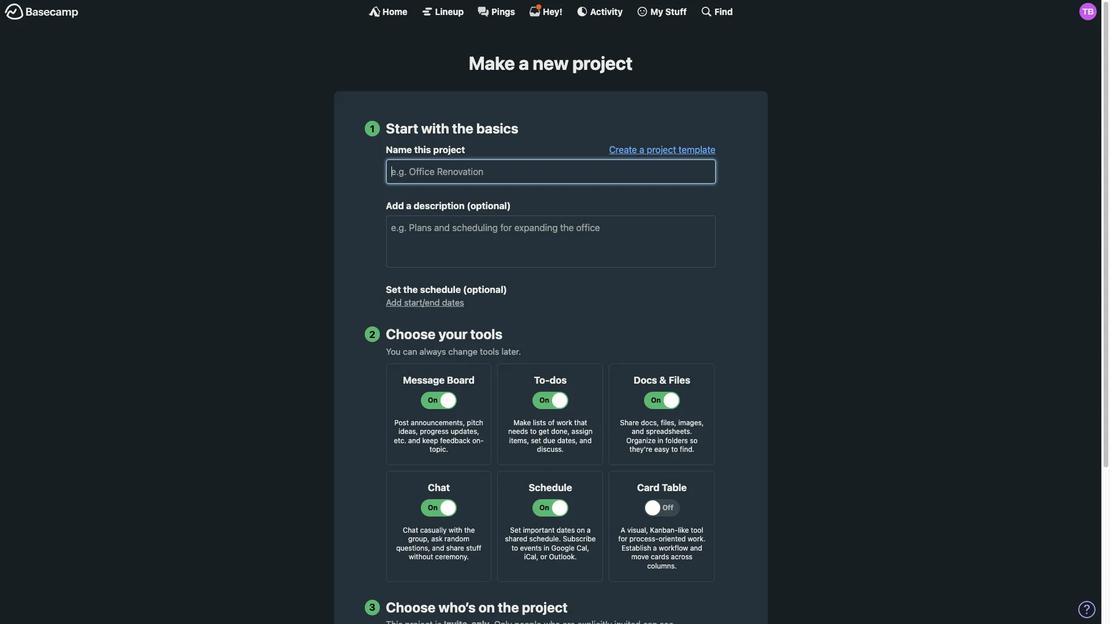 Task type: locate. For each thing, give the bounding box(es) containing it.
dates,
[[558, 437, 578, 445]]

3
[[369, 602, 376, 614]]

to
[[530, 428, 537, 436], [672, 446, 678, 454], [512, 544, 518, 553]]

1 horizontal spatial dates
[[557, 526, 575, 535]]

tools up change
[[471, 326, 503, 343]]

0 vertical spatial choose
[[386, 326, 436, 343]]

1 add from the top
[[386, 201, 404, 211]]

subscribe
[[563, 535, 596, 544]]

chat
[[428, 482, 450, 494], [403, 526, 418, 535]]

add left start/end on the top of the page
[[386, 297, 402, 308]]

organize
[[627, 437, 656, 445]]

1 horizontal spatial to
[[530, 428, 537, 436]]

to up set
[[530, 428, 537, 436]]

set important dates on a shared schedule. subscribe to events in google cal, ical, or outlook.
[[505, 526, 596, 562]]

set inside set important dates on a shared schedule. subscribe to events in google cal, ical, or outlook.
[[510, 526, 521, 535]]

without
[[409, 553, 433, 562]]

to-dos
[[534, 375, 567, 386]]

set
[[531, 437, 541, 445]]

they're
[[630, 446, 653, 454]]

chat up group,
[[403, 526, 418, 535]]

tools left later.
[[480, 346, 500, 357]]

0 vertical spatial in
[[658, 437, 664, 445]]

0 horizontal spatial to
[[512, 544, 518, 553]]

name
[[386, 145, 412, 155]]

1 vertical spatial make
[[514, 419, 531, 427]]

and down ideas,
[[408, 437, 421, 445]]

assign
[[572, 428, 593, 436]]

0 horizontal spatial chat
[[403, 526, 418, 535]]

2 choose from the top
[[386, 600, 436, 616]]

the left basics
[[452, 121, 474, 137]]

casually
[[420, 526, 447, 535]]

message board
[[403, 375, 475, 386]]

1 vertical spatial set
[[510, 526, 521, 535]]

ical,
[[524, 553, 539, 562]]

0 vertical spatial tools
[[471, 326, 503, 343]]

chat for chat
[[428, 482, 450, 494]]

pings
[[492, 6, 515, 16]]

home link
[[369, 6, 408, 17]]

switch accounts image
[[5, 3, 79, 21]]

basics
[[477, 121, 519, 137]]

a up cards
[[653, 544, 657, 553]]

to inside the share docs, files, images, and spreadsheets. organize in folders so they're easy to find.
[[672, 446, 678, 454]]

with up 'name this project'
[[421, 121, 449, 137]]

0 vertical spatial with
[[421, 121, 449, 137]]

1 vertical spatial on
[[479, 600, 495, 616]]

the inside chat casually with the group, ask random questions, and share stuff without ceremony.
[[464, 526, 475, 535]]

and inside post announcements, pitch ideas, progress updates, etc. and keep feedback on- topic.
[[408, 437, 421, 445]]

and
[[632, 428, 644, 436], [408, 437, 421, 445], [580, 437, 592, 445], [432, 544, 444, 553], [691, 544, 703, 553]]

project down start with the basics
[[433, 145, 465, 155]]

add left description
[[386, 201, 404, 211]]

0 vertical spatial make
[[469, 52, 515, 74]]

0 vertical spatial add
[[386, 201, 404, 211]]

message
[[403, 375, 445, 386]]

make inside make lists of work that needs to get done, assign items, set due dates, and discuss.
[[514, 419, 531, 427]]

0 horizontal spatial dates
[[442, 297, 464, 308]]

0 vertical spatial on
[[577, 526, 585, 535]]

a for create
[[640, 145, 645, 155]]

add
[[386, 201, 404, 211], [386, 297, 402, 308]]

and up the organize
[[632, 428, 644, 436]]

a left description
[[406, 201, 412, 211]]

this
[[414, 145, 431, 155]]

the
[[452, 121, 474, 137], [403, 285, 418, 295], [464, 526, 475, 535], [498, 600, 519, 616]]

2 horizontal spatial to
[[672, 446, 678, 454]]

(optional) inside set the schedule (optional) add start/end dates
[[463, 285, 507, 295]]

a inside set important dates on a shared schedule. subscribe to events in google cal, ical, or outlook.
[[587, 526, 591, 535]]

(optional)
[[467, 201, 511, 211], [463, 285, 507, 295]]

and inside make lists of work that needs to get done, assign items, set due dates, and discuss.
[[580, 437, 592, 445]]

a right "create"
[[640, 145, 645, 155]]

in down schedule.
[[544, 544, 550, 553]]

tyler black image
[[1080, 3, 1097, 20]]

topic.
[[430, 446, 448, 454]]

docs
[[634, 375, 658, 386]]

1 vertical spatial with
[[449, 526, 463, 535]]

on right who's
[[479, 600, 495, 616]]

and down ask
[[432, 544, 444, 553]]

set
[[386, 285, 401, 295], [510, 526, 521, 535]]

make for make a new project
[[469, 52, 515, 74]]

Name this project text field
[[386, 160, 716, 184]]

to down 'shared'
[[512, 544, 518, 553]]

create a project template link
[[609, 145, 716, 155]]

0 vertical spatial chat
[[428, 482, 450, 494]]

in up easy
[[658, 437, 664, 445]]

a for make
[[519, 52, 529, 74]]

0 vertical spatial set
[[386, 285, 401, 295]]

lists
[[533, 419, 546, 427]]

schedule
[[420, 285, 461, 295]]

establish
[[622, 544, 651, 553]]

columns.
[[648, 562, 677, 571]]

1 vertical spatial in
[[544, 544, 550, 553]]

(optional) right schedule
[[463, 285, 507, 295]]

a left new
[[519, 52, 529, 74]]

choose up can
[[386, 326, 436, 343]]

find
[[715, 6, 733, 16]]

group,
[[408, 535, 430, 544]]

set inside set the schedule (optional) add start/end dates
[[386, 285, 401, 295]]

(optional) right description
[[467, 201, 511, 211]]

on
[[577, 526, 585, 535], [479, 600, 495, 616]]

choose right 3 on the bottom left of the page
[[386, 600, 436, 616]]

0 vertical spatial dates
[[442, 297, 464, 308]]

easy
[[655, 446, 670, 454]]

needs
[[508, 428, 528, 436]]

files,
[[661, 419, 677, 427]]

to down folders
[[672, 446, 678, 454]]

files
[[669, 375, 691, 386]]

1 vertical spatial tools
[[480, 346, 500, 357]]

updates,
[[451, 428, 479, 436]]

the up random
[[464, 526, 475, 535]]

template
[[679, 145, 716, 155]]

ask
[[432, 535, 443, 544]]

make up needs
[[514, 419, 531, 427]]

set up 'add start/end dates' link
[[386, 285, 401, 295]]

set for the
[[386, 285, 401, 295]]

chat down topic.
[[428, 482, 450, 494]]

for
[[619, 535, 628, 544]]

2 vertical spatial to
[[512, 544, 518, 553]]

a up subscribe
[[587, 526, 591, 535]]

set up 'shared'
[[510, 526, 521, 535]]

you can always change tools later.
[[386, 346, 521, 357]]

in
[[658, 437, 664, 445], [544, 544, 550, 553]]

and down assign at the bottom of page
[[580, 437, 592, 445]]

1 vertical spatial dates
[[557, 526, 575, 535]]

1 vertical spatial to
[[672, 446, 678, 454]]

chat casually with the group, ask random questions, and share stuff without ceremony.
[[396, 526, 482, 562]]

dates up subscribe
[[557, 526, 575, 535]]

choose your tools
[[386, 326, 503, 343]]

the up start/end on the top of the page
[[403, 285, 418, 295]]

items,
[[509, 437, 529, 445]]

0 vertical spatial to
[[530, 428, 537, 436]]

1 horizontal spatial set
[[510, 526, 521, 535]]

dates down schedule
[[442, 297, 464, 308]]

and down work.
[[691, 544, 703, 553]]

done,
[[551, 428, 570, 436]]

1 vertical spatial (optional)
[[463, 285, 507, 295]]

events
[[520, 544, 542, 553]]

cal,
[[577, 544, 590, 553]]

process-
[[630, 535, 659, 544]]

project
[[573, 52, 633, 74], [433, 145, 465, 155], [647, 145, 677, 155], [522, 600, 568, 616]]

make a new project
[[469, 52, 633, 74]]

1 horizontal spatial chat
[[428, 482, 450, 494]]

dates inside set important dates on a shared schedule. subscribe to events in google cal, ical, or outlook.
[[557, 526, 575, 535]]

choose
[[386, 326, 436, 343], [386, 600, 436, 616]]

1 vertical spatial choose
[[386, 600, 436, 616]]

chat for chat casually with the group, ask random questions, and share stuff without ceremony.
[[403, 526, 418, 535]]

make down pings 'popup button'
[[469, 52, 515, 74]]

(optional) for set the schedule (optional) add start/end dates
[[463, 285, 507, 295]]

1 choose from the top
[[386, 326, 436, 343]]

choose for choose who's on the project
[[386, 600, 436, 616]]

make
[[469, 52, 515, 74], [514, 419, 531, 427]]

2 add from the top
[[386, 297, 402, 308]]

chat inside chat casually with the group, ask random questions, and share stuff without ceremony.
[[403, 526, 418, 535]]

0 vertical spatial (optional)
[[467, 201, 511, 211]]

lineup
[[435, 6, 464, 16]]

1 vertical spatial chat
[[403, 526, 418, 535]]

add inside set the schedule (optional) add start/end dates
[[386, 297, 402, 308]]

&
[[660, 375, 667, 386]]

1 vertical spatial add
[[386, 297, 402, 308]]

with up random
[[449, 526, 463, 535]]

on up subscribe
[[577, 526, 585, 535]]

tools
[[471, 326, 503, 343], [480, 346, 500, 357]]

start/end
[[404, 297, 440, 308]]

in inside the share docs, files, images, and spreadsheets. organize in folders so they're easy to find.
[[658, 437, 664, 445]]

schedule.
[[530, 535, 561, 544]]

0 horizontal spatial in
[[544, 544, 550, 553]]

0 horizontal spatial on
[[479, 600, 495, 616]]

1 horizontal spatial on
[[577, 526, 585, 535]]

kanban-
[[650, 526, 678, 535]]

work.
[[688, 535, 706, 544]]

1 horizontal spatial in
[[658, 437, 664, 445]]

start with the basics
[[386, 121, 519, 137]]

0 horizontal spatial set
[[386, 285, 401, 295]]



Task type: vqa. For each thing, say whether or not it's contained in the screenshot.
the topmost THE NATALIE LUBICH icon
no



Task type: describe. For each thing, give the bounding box(es) containing it.
random
[[445, 535, 470, 544]]

docs,
[[641, 419, 659, 427]]

announcements,
[[411, 419, 465, 427]]

with inside chat casually with the group, ask random questions, and share stuff without ceremony.
[[449, 526, 463, 535]]

card table
[[637, 482, 687, 494]]

project down activity "link"
[[573, 52, 633, 74]]

create
[[609, 145, 637, 155]]

name this project
[[386, 145, 465, 155]]

main element
[[0, 0, 1102, 23]]

home
[[383, 6, 408, 16]]

create a project template
[[609, 145, 716, 155]]

post
[[395, 419, 409, 427]]

due
[[543, 437, 556, 445]]

new
[[533, 52, 569, 74]]

pitch
[[467, 419, 484, 427]]

cards
[[651, 553, 669, 562]]

you
[[386, 346, 401, 357]]

across
[[671, 553, 693, 562]]

and inside chat casually with the group, ask random questions, and share stuff without ceremony.
[[432, 544, 444, 553]]

and inside a visual, kanban-like tool for process-oriented work. establish a workflow and move cards across columns.
[[691, 544, 703, 553]]

share
[[446, 544, 464, 553]]

find button
[[701, 6, 733, 17]]

activity link
[[577, 6, 623, 17]]

find.
[[680, 446, 695, 454]]

progress
[[420, 428, 449, 436]]

a inside a visual, kanban-like tool for process-oriented work. establish a workflow and move cards across columns.
[[653, 544, 657, 553]]

a
[[621, 526, 626, 535]]

like
[[678, 526, 689, 535]]

or
[[541, 553, 547, 562]]

keep
[[423, 437, 438, 445]]

share
[[620, 419, 639, 427]]

stuff
[[466, 544, 482, 553]]

(optional) for add a description (optional)
[[467, 201, 511, 211]]

to inside set important dates on a shared schedule. subscribe to events in google cal, ical, or outlook.
[[512, 544, 518, 553]]

visual,
[[628, 526, 648, 535]]

my stuff
[[651, 6, 687, 16]]

who's
[[439, 600, 476, 616]]

always
[[420, 346, 446, 357]]

activity
[[590, 6, 623, 16]]

can
[[403, 346, 417, 357]]

project left template
[[647, 145, 677, 155]]

card
[[637, 482, 660, 494]]

share docs, files, images, and spreadsheets. organize in folders so they're easy to find.
[[620, 419, 704, 454]]

to-
[[534, 375, 550, 386]]

description
[[414, 201, 465, 211]]

docs & files
[[634, 375, 691, 386]]

later.
[[502, 346, 521, 357]]

Add a description (optional) text field
[[386, 216, 716, 268]]

outlook.
[[549, 553, 577, 562]]

pings button
[[478, 6, 515, 17]]

dates inside set the schedule (optional) add start/end dates
[[442, 297, 464, 308]]

ceremony.
[[435, 553, 469, 562]]

a visual, kanban-like tool for process-oriented work. establish a workflow and move cards across columns.
[[619, 526, 706, 571]]

workflow
[[659, 544, 689, 553]]

ideas,
[[399, 428, 418, 436]]

make for make lists of work that needs to get done, assign items, set due dates, and discuss.
[[514, 419, 531, 427]]

and inside the share docs, files, images, and spreadsheets. organize in folders so they're easy to find.
[[632, 428, 644, 436]]

1
[[370, 123, 375, 135]]

images,
[[679, 419, 704, 427]]

oriented
[[659, 535, 686, 544]]

2
[[370, 329, 376, 340]]

in inside set important dates on a shared schedule. subscribe to events in google cal, ical, or outlook.
[[544, 544, 550, 553]]

add start/end dates link
[[386, 297, 464, 308]]

the inside set the schedule (optional) add start/end dates
[[403, 285, 418, 295]]

important
[[523, 526, 555, 535]]

board
[[447, 375, 475, 386]]

a for add
[[406, 201, 412, 211]]

set the schedule (optional) add start/end dates
[[386, 285, 507, 308]]

the right who's
[[498, 600, 519, 616]]

to inside make lists of work that needs to get done, assign items, set due dates, and discuss.
[[530, 428, 537, 436]]

move
[[632, 553, 649, 562]]

project down or
[[522, 600, 568, 616]]

set for important
[[510, 526, 521, 535]]

folders
[[666, 437, 688, 445]]

google
[[552, 544, 575, 553]]

lineup link
[[422, 6, 464, 17]]

so
[[690, 437, 698, 445]]

make lists of work that needs to get done, assign items, set due dates, and discuss.
[[508, 419, 593, 454]]

choose for choose your tools
[[386, 326, 436, 343]]

questions,
[[396, 544, 430, 553]]

post announcements, pitch ideas, progress updates, etc. and keep feedback on- topic.
[[394, 419, 484, 454]]

hey!
[[543, 6, 563, 16]]

on inside set important dates on a shared schedule. subscribe to events in google cal, ical, or outlook.
[[577, 526, 585, 535]]

hey! button
[[529, 4, 563, 17]]

start
[[386, 121, 418, 137]]

spreadsheets.
[[646, 428, 692, 436]]

feedback
[[440, 437, 471, 445]]

get
[[539, 428, 550, 436]]

my stuff button
[[637, 6, 687, 17]]

tool
[[691, 526, 704, 535]]



